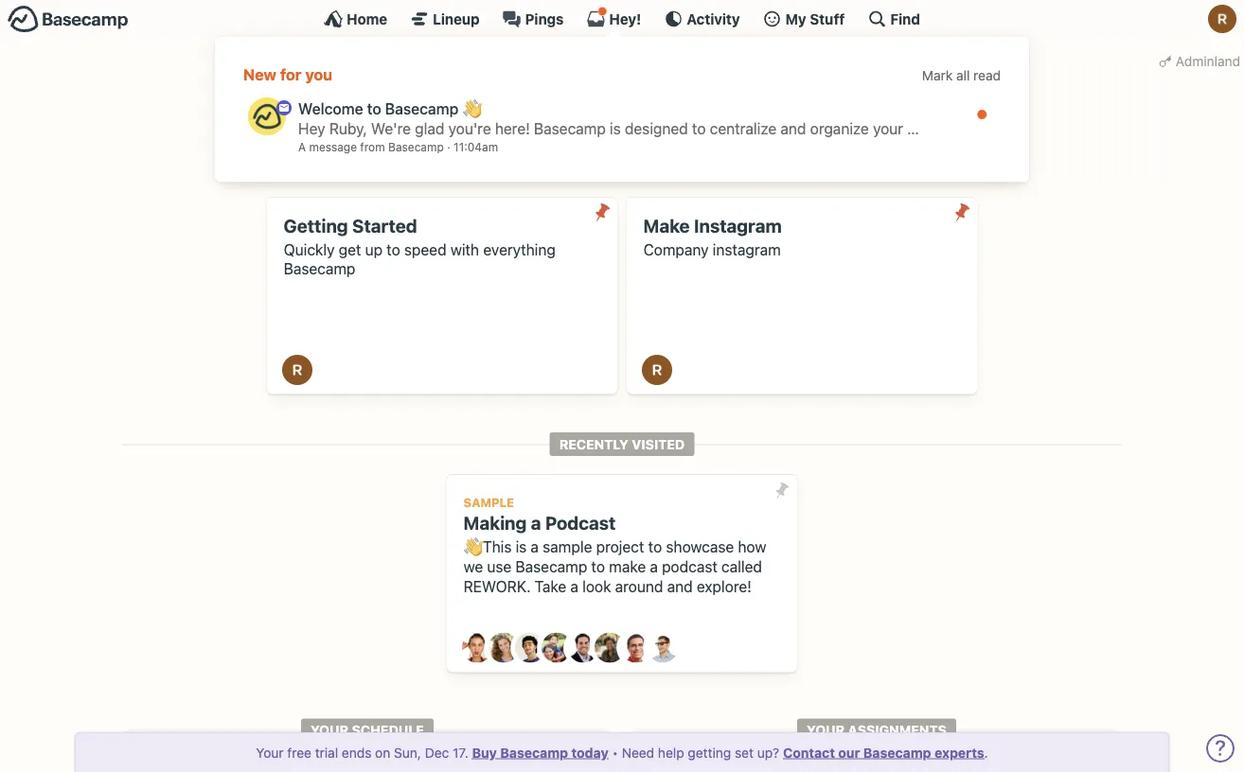 Task type: vqa. For each thing, say whether or not it's contained in the screenshot.
D in the top right of the page
no



Task type: locate. For each thing, give the bounding box(es) containing it.
a
[[534, 109, 542, 127], [531, 513, 541, 534], [531, 538, 539, 556], [650, 558, 658, 576], [571, 578, 579, 596]]

basecamp inside sample making a podcast 👋 this is a sample project to showcase how we use basecamp to make a podcast called rework. take a look around and explore!
[[516, 558, 588, 576]]

victor cooper image
[[648, 633, 678, 664]]

your
[[311, 723, 349, 739], [807, 723, 845, 739], [256, 745, 284, 761]]

make
[[493, 109, 530, 127], [644, 215, 690, 237]]

assignments
[[848, 723, 947, 739]]

to up from
[[367, 100, 381, 118]]

find
[[891, 10, 921, 27]]

·
[[579, 153, 583, 169]]

podcast
[[545, 513, 616, 534]]

make a new project link
[[477, 98, 642, 138]]

a up around on the bottom of page
[[650, 558, 658, 576]]

•
[[612, 745, 618, 761]]

1 ruby image from the left
[[282, 355, 313, 386]]

explore!
[[697, 578, 752, 596]]

for
[[280, 65, 302, 84]]

below
[[539, 153, 576, 169]]

josh fiske image
[[568, 633, 599, 664]]

lineup
[[433, 10, 480, 27]]

your assignments
[[807, 723, 947, 739]]

1 horizontal spatial make
[[644, 215, 690, 237]]

0 horizontal spatial make
[[493, 109, 530, 127]]

up?
[[758, 745, 780, 761]]

jennifer young image
[[542, 633, 572, 664]]

2 ruby image from the left
[[642, 355, 673, 386]]

.
[[985, 745, 989, 761]]

ruby image
[[282, 355, 313, 386], [642, 355, 673, 386]]

project
[[578, 109, 626, 127], [596, 538, 645, 556]]

make up the company
[[644, 215, 690, 237]]

👋 up 11:04am
[[463, 100, 478, 118]]

trial
[[315, 745, 338, 761]]

with
[[451, 241, 479, 259]]

a
[[298, 141, 306, 154]]

0 horizontal spatial ruby image
[[282, 355, 313, 386]]

👋
[[463, 100, 478, 118], [464, 538, 479, 556]]

👋 inside main element
[[463, 100, 478, 118]]

getting
[[688, 745, 731, 761]]

recent
[[443, 153, 482, 169]]

1 horizontal spatial ruby image
[[642, 355, 673, 386]]

mark all read
[[923, 68, 1001, 83]]

to up podcast
[[649, 538, 662, 556]]

basecamp right buy
[[500, 745, 568, 761]]

your schedule
[[311, 723, 424, 739]]

how
[[738, 538, 767, 556]]

getting
[[284, 215, 348, 237]]

0 vertical spatial make
[[493, 109, 530, 127]]

ruby image for getting
[[282, 355, 313, 386]]

basecamp
[[385, 100, 459, 118], [388, 141, 444, 154], [284, 260, 356, 278], [516, 558, 588, 576], [500, 745, 568, 761], [864, 745, 932, 761]]

0 vertical spatial project
[[578, 109, 626, 127]]

switch accounts image
[[8, 5, 129, 34]]

basecamp right from
[[388, 141, 444, 154]]

make inside make instagram company instagram
[[644, 215, 690, 237]]

basecamp down 'quickly'
[[284, 260, 356, 278]]

to inside main element
[[367, 100, 381, 118]]

1 vertical spatial project
[[596, 538, 645, 556]]

set
[[735, 745, 754, 761]]

basecamp up take
[[516, 558, 588, 576]]

mark
[[923, 68, 953, 83]]

0 horizontal spatial your
[[256, 745, 284, 761]]

activity
[[687, 10, 740, 27]]

home
[[347, 10, 388, 27]]

on
[[375, 745, 391, 761]]

17.
[[453, 745, 469, 761]]

project right new
[[578, 109, 626, 127]]

pinned & recent projects below ·
[[385, 153, 586, 169]]

make for instagram
[[644, 215, 690, 237]]

project up "make"
[[596, 538, 645, 556]]

welcome
[[298, 100, 363, 118]]

adminland
[[1176, 53, 1241, 69]]

your up trial
[[311, 723, 349, 739]]

showcase
[[666, 538, 734, 556]]

our
[[839, 745, 860, 761]]

to
[[367, 100, 381, 118], [387, 241, 400, 259], [649, 538, 662, 556], [592, 558, 605, 576]]

👋 up we
[[464, 538, 479, 556]]

make up projects
[[493, 109, 530, 127]]

your left free
[[256, 745, 284, 761]]

1 horizontal spatial your
[[311, 723, 349, 739]]

read
[[974, 68, 1001, 83]]

steve marsh image
[[621, 633, 652, 664]]

buy basecamp today link
[[472, 745, 609, 761]]

None submit
[[587, 198, 618, 228], [947, 198, 978, 228], [767, 476, 798, 506], [587, 198, 618, 228], [947, 198, 978, 228], [767, 476, 798, 506]]

everything
[[483, 241, 556, 259]]

company
[[644, 241, 709, 259]]

free
[[287, 745, 312, 761]]

a message from basecamp 11:04am
[[298, 141, 498, 154]]

ruby image
[[1209, 5, 1237, 33]]

this
[[483, 538, 512, 556]]

contact
[[783, 745, 835, 761]]

your up contact
[[807, 723, 845, 739]]

make instagram company instagram
[[644, 215, 782, 259]]

sample
[[464, 496, 514, 510]]

rework.
[[464, 578, 531, 596]]

1 vertical spatial 👋
[[464, 538, 479, 556]]

to right up
[[387, 241, 400, 259]]

buy
[[472, 745, 497, 761]]

pinned
[[385, 153, 427, 169]]

nicole katz image
[[595, 633, 625, 664]]

making
[[464, 513, 527, 534]]

sun,
[[394, 745, 421, 761]]

2 horizontal spatial your
[[807, 723, 845, 739]]

today
[[572, 745, 609, 761]]

0 vertical spatial 👋
[[463, 100, 478, 118]]

1 vertical spatial make
[[644, 215, 690, 237]]

and
[[667, 578, 693, 596]]

schedule
[[352, 723, 424, 739]]

find button
[[868, 9, 921, 28]]

basecamp down assignments
[[864, 745, 932, 761]]



Task type: describe. For each thing, give the bounding box(es) containing it.
a left new
[[534, 109, 542, 127]]

look
[[583, 578, 611, 596]]

message
[[309, 141, 357, 154]]

make for a
[[493, 109, 530, 127]]

a left look
[[571, 578, 579, 596]]

adminland link
[[1155, 47, 1245, 75]]

onboarding image
[[277, 100, 292, 115]]

we
[[464, 558, 483, 576]]

recently visited
[[560, 437, 685, 453]]

to up look
[[592, 558, 605, 576]]

mark all read button
[[923, 66, 1001, 86]]

help
[[658, 745, 684, 761]]

a right making
[[531, 513, 541, 534]]

you
[[305, 65, 333, 84]]

project inside sample making a podcast 👋 this is a sample project to showcase how we use basecamp to make a podcast called rework. take a look around and explore!
[[596, 538, 645, 556]]

11:04am
[[454, 141, 498, 154]]

invite
[[664, 109, 701, 127]]

new
[[546, 109, 574, 127]]

take
[[535, 578, 567, 596]]

make
[[609, 558, 646, 576]]

podcast
[[662, 558, 718, 576]]

stuff
[[810, 10, 845, 27]]

my stuff
[[786, 10, 845, 27]]

pings button
[[503, 9, 564, 28]]

getting started quickly get up to speed with everything basecamp
[[284, 215, 556, 278]]

get
[[339, 241, 361, 259]]

cheryl walters image
[[489, 633, 519, 664]]

my
[[786, 10, 807, 27]]

sample
[[543, 538, 592, 556]]

is
[[516, 538, 527, 556]]

new
[[243, 65, 277, 84]]

make a new project
[[493, 109, 626, 127]]

a right the is
[[531, 538, 539, 556]]

welcome to basecamp 👋
[[298, 100, 478, 118]]

recently
[[560, 437, 629, 453]]

invite people
[[664, 109, 752, 127]]

dec
[[425, 745, 449, 761]]

basecamp up a message from basecamp 11:04am
[[385, 100, 459, 118]]

basecamp image
[[248, 97, 286, 135]]

speed
[[404, 241, 447, 259]]

my stuff button
[[763, 9, 845, 28]]

activity link
[[664, 9, 740, 28]]

visited
[[632, 437, 685, 453]]

up
[[365, 241, 383, 259]]

your for your schedule
[[311, 723, 349, 739]]

jared davis image
[[515, 633, 546, 664]]

started
[[352, 215, 417, 237]]

11:04am element
[[454, 141, 498, 154]]

ruby image for make
[[642, 355, 673, 386]]

lineup link
[[410, 9, 480, 28]]

basecamp inside getting started quickly get up to speed with everything basecamp
[[284, 260, 356, 278]]

instagram
[[694, 215, 782, 237]]

annie bryan image
[[462, 633, 493, 664]]

around
[[615, 578, 663, 596]]

experts
[[935, 745, 985, 761]]

new for you
[[243, 65, 333, 84]]

invite people link
[[648, 98, 768, 138]]

home link
[[324, 9, 388, 28]]

called
[[722, 558, 762, 576]]

👋 inside sample making a podcast 👋 this is a sample project to showcase how we use basecamp to make a podcast called rework. take a look around and explore!
[[464, 538, 479, 556]]

&
[[430, 153, 440, 169]]

use
[[487, 558, 512, 576]]

pings
[[525, 10, 564, 27]]

need
[[622, 745, 655, 761]]

hey! button
[[587, 7, 642, 28]]

projects
[[486, 153, 536, 169]]

all
[[957, 68, 970, 83]]

quickly
[[284, 241, 335, 259]]

sample making a podcast 👋 this is a sample project to showcase how we use basecamp to make a podcast called rework. take a look around and explore!
[[464, 496, 767, 596]]

hey!
[[609, 10, 642, 27]]

people
[[705, 109, 752, 127]]

your for your assignments
[[807, 723, 845, 739]]

main element
[[0, 0, 1245, 182]]

instagram
[[713, 241, 781, 259]]

ends
[[342, 745, 372, 761]]

from
[[360, 141, 385, 154]]

to inside getting started quickly get up to speed with everything basecamp
[[387, 241, 400, 259]]

your free trial ends on sun, dec 17. buy basecamp today • need help getting set up? contact our basecamp experts .
[[256, 745, 989, 761]]



